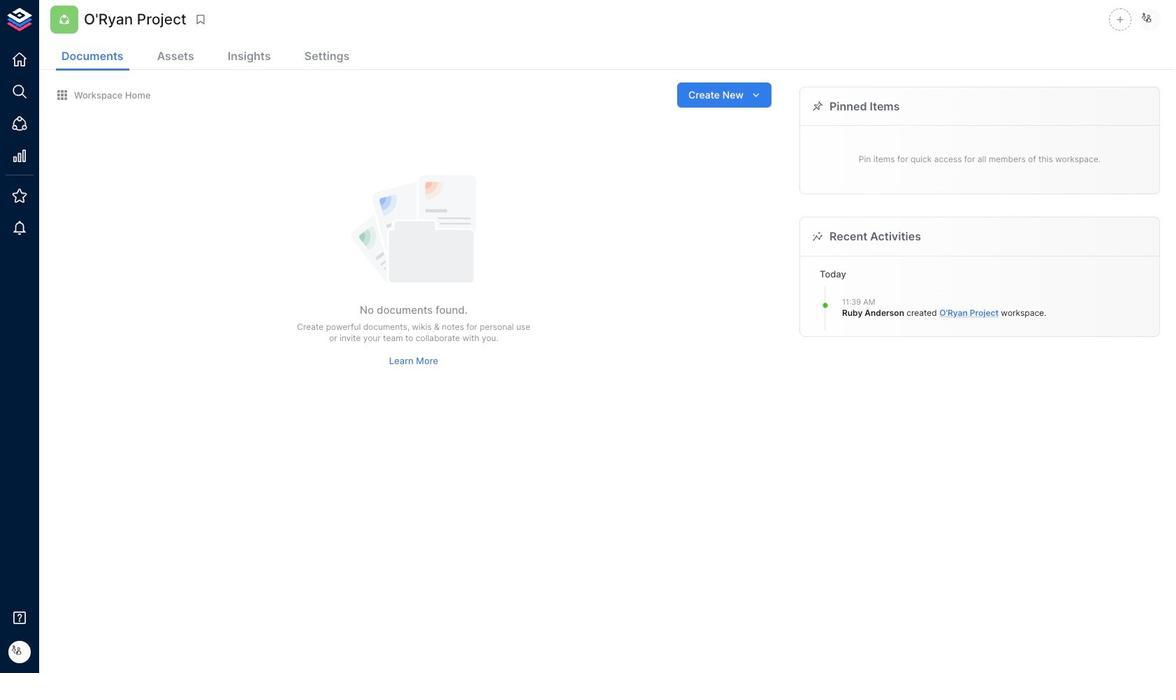 Task type: locate. For each thing, give the bounding box(es) containing it.
ruby anderson image
[[1139, 8, 1161, 31]]



Task type: describe. For each thing, give the bounding box(es) containing it.
bookmark image
[[194, 13, 207, 26]]



Task type: vqa. For each thing, say whether or not it's contained in the screenshot.
Ruby Anderson Icon
yes



